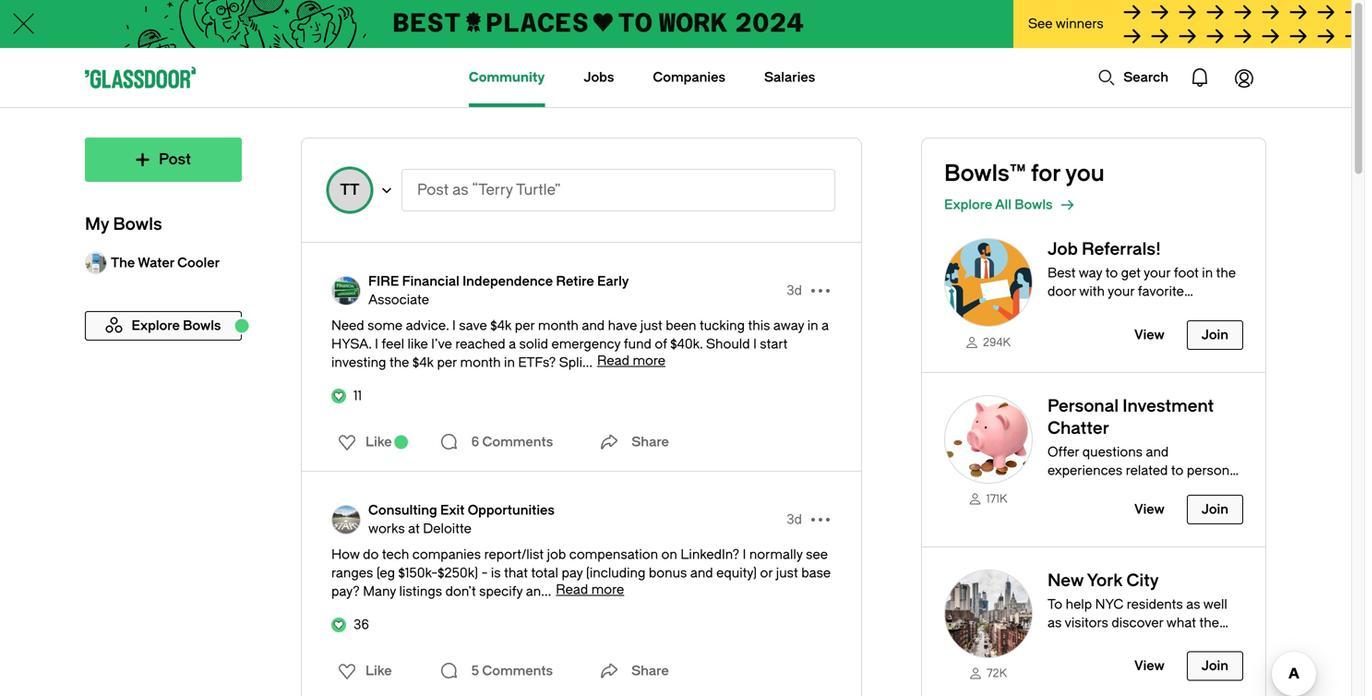 Task type: locate. For each thing, give the bounding box(es) containing it.
1 vertical spatial $4k
[[413, 355, 434, 370]]

like for first rections list menu from the bottom of the page
[[366, 663, 392, 679]]

independence
[[463, 274, 553, 289]]

3d link for need some advice. i save $4k per month and have just been tucking this away in a hysa. i feel like i've reached a solid emergency fund of $40k. should i start investing the $4k per month in etfs? spli
[[787, 282, 802, 300]]

rections list menu down "11"
[[327, 427, 398, 457]]

3d link left more actions icon
[[787, 511, 802, 529]]

image for post author image
[[331, 276, 361, 306], [331, 505, 361, 535]]

1 vertical spatial comments
[[482, 663, 553, 679]]

in right away
[[808, 318, 819, 333]]

1 share from the top
[[632, 434, 669, 450]]

36
[[354, 617, 369, 632]]

bowls right my on the top left
[[113, 215, 162, 234]]

associate
[[368, 292, 429, 307]]

1 3d from the top
[[787, 283, 802, 298]]

$4k down like
[[413, 355, 434, 370]]

1 image for bowl image from the top
[[944, 238, 1033, 327]]

residents
[[1127, 597, 1183, 612]]

294k
[[983, 336, 1011, 349]]

1 vertical spatial rections list menu
[[327, 656, 398, 686]]

fund
[[624, 337, 652, 352]]

feel
[[382, 337, 404, 352]]

lottie animation container image
[[395, 48, 471, 106], [395, 48, 471, 106], [1222, 55, 1267, 100], [1098, 68, 1116, 87]]

$4k down 'associate' button
[[490, 318, 512, 333]]

1 horizontal spatial the
[[1200, 615, 1219, 630]]

1 vertical spatial just
[[776, 565, 798, 581]]

1 horizontal spatial $4k
[[490, 318, 512, 333]]

just right or
[[776, 565, 798, 581]]

in
[[808, 318, 819, 333], [504, 355, 515, 370]]

$150k-
[[398, 565, 438, 581]]

0 horizontal spatial the
[[390, 355, 409, 370]]

0 horizontal spatial bowls
[[113, 215, 162, 234]]

comments for 6 comments
[[482, 434, 553, 450]]

... down emergency
[[583, 355, 593, 370]]

0 vertical spatial read more button
[[597, 353, 666, 368]]

0 vertical spatial bowls
[[1015, 197, 1053, 212]]

read more for consulting exit opportunities works at deloitte
[[556, 582, 624, 597]]

i up equity)
[[743, 547, 746, 562]]

2 vertical spatial as
[[1048, 615, 1062, 630]]

1 share button from the top
[[595, 424, 669, 461]]

share button for 6 comments
[[595, 424, 669, 461]]

the up has
[[1200, 615, 1219, 630]]

0 vertical spatial share
[[632, 434, 669, 450]]

0 vertical spatial ...
[[583, 355, 593, 370]]

bowls™ for you
[[944, 161, 1105, 186]]

turtle"
[[516, 181, 561, 198]]

how do tech companies report/list job compensation on linkedin? i normally see ranges (eg $150k-$250k) - is that total pay (including bonus and equity) or just base pay? many listings don't specify an
[[331, 547, 831, 599]]

image for bowl image up 171k link
[[944, 395, 1033, 484]]

1 horizontal spatial as
[[1048, 615, 1062, 630]]

image for bowl image for personal investment chatter
[[944, 395, 1033, 484]]

i left start
[[753, 337, 757, 352]]

i've
[[431, 337, 452, 352]]

just inside need some advice. i save $4k per month and have just been tucking this away in a hysa. i feel like i've reached a solid emergency fund of $40k. should i start investing the $4k per month in etfs? spli
[[641, 318, 663, 333]]

0 horizontal spatial to
[[1171, 463, 1184, 478]]

1 vertical spatial per
[[437, 355, 457, 370]]

read for consulting exit opportunities works at deloitte
[[556, 582, 588, 597]]

just inside how do tech companies report/list job compensation on linkedin? i normally see ranges (eg $150k-$250k) - is that total pay (including bonus and equity) or just base pay? many listings don't specify an
[[776, 565, 798, 581]]

0 vertical spatial read more
[[597, 353, 666, 368]]

1 horizontal spatial month
[[538, 318, 579, 333]]

i
[[452, 318, 456, 333], [375, 337, 378, 352], [753, 337, 757, 352], [743, 547, 746, 562]]

read more button down pay
[[556, 582, 624, 597]]

0 vertical spatial more
[[633, 353, 666, 368]]

the water cooler
[[111, 255, 220, 270]]

world's
[[1048, 634, 1091, 649]]

0 horizontal spatial month
[[460, 355, 501, 370]]

lottie animation container image
[[1178, 55, 1222, 100], [1178, 55, 1222, 100], [1222, 55, 1267, 100], [1098, 68, 1116, 87]]

referrals!
[[1082, 240, 1161, 259]]

0 vertical spatial rections list menu
[[327, 427, 398, 457]]

0 horizontal spatial in
[[504, 355, 515, 370]]

month down reached
[[460, 355, 501, 370]]

0 horizontal spatial read
[[556, 582, 588, 597]]

see
[[806, 547, 828, 562]]

1 horizontal spatial to
[[1229, 634, 1241, 649]]

what
[[1167, 615, 1196, 630]]

0 vertical spatial 3d link
[[787, 282, 802, 300]]

1 vertical spatial 3d
[[787, 512, 802, 527]]

-
[[482, 565, 488, 581]]

1 image for post author image from the top
[[331, 276, 361, 306]]

i inside how do tech companies report/list job compensation on linkedin? i normally see ranges (eg $150k-$250k) - is that total pay (including bonus and equity) or just base pay? many listings don't specify an
[[743, 547, 746, 562]]

0 horizontal spatial as
[[453, 181, 469, 198]]

1 horizontal spatial read
[[597, 353, 630, 368]]

the inside new york city to help nyc residents as well as visitors discover what the world's most popular city has to offer!
[[1200, 615, 1219, 630]]

more actions image
[[806, 505, 835, 535]]

0 vertical spatial image for bowl image
[[944, 238, 1033, 327]]

on
[[662, 547, 678, 562]]

... down "total"
[[541, 584, 551, 599]]

a left solid
[[509, 337, 516, 352]]

1 horizontal spatial bowls
[[1015, 197, 1053, 212]]

comments inside button
[[482, 663, 553, 679]]

a down more actions image
[[822, 318, 829, 333]]

1 horizontal spatial per
[[515, 318, 535, 333]]

job
[[547, 547, 566, 562]]

image for bowl image up 72k link
[[944, 569, 1033, 658]]

share button for 5 comments
[[595, 653, 669, 690]]

"terry
[[472, 181, 513, 198]]

2 share button from the top
[[595, 653, 669, 690]]

0 horizontal spatial just
[[641, 318, 663, 333]]

many
[[363, 584, 396, 599]]

1 vertical spatial like
[[366, 663, 392, 679]]

6 comments
[[471, 434, 553, 450]]

2 comments from the top
[[482, 663, 553, 679]]

or
[[760, 565, 773, 581]]

should
[[706, 337, 750, 352]]

1 vertical spatial read
[[556, 582, 588, 597]]

0 vertical spatial as
[[453, 181, 469, 198]]

companies link
[[653, 48, 726, 107]]

0 vertical spatial to
[[1171, 463, 1184, 478]]

personal
[[1048, 396, 1119, 416]]

more actions image
[[806, 276, 835, 306]]

1 vertical spatial as
[[1187, 597, 1201, 612]]

solid
[[519, 337, 548, 352]]

0 vertical spatial read
[[597, 353, 630, 368]]

month up solid
[[538, 318, 579, 333]]

t
[[340, 181, 350, 198], [350, 181, 360, 198]]

1 horizontal spatial just
[[776, 565, 798, 581]]

bowls
[[1015, 197, 1053, 212], [113, 215, 162, 234]]

0 vertical spatial the
[[390, 355, 409, 370]]

share for 6 comments
[[632, 434, 669, 450]]

as right post
[[453, 181, 469, 198]]

$250k)
[[438, 565, 478, 581]]

read more down fund
[[597, 353, 666, 368]]

0 vertical spatial in
[[808, 318, 819, 333]]

bowls™
[[944, 161, 1026, 186]]

1 vertical spatial read more
[[556, 582, 624, 597]]

water
[[138, 255, 174, 270]]

bowls inside explore all bowls link
[[1015, 197, 1053, 212]]

do
[[363, 547, 379, 562]]

1 horizontal spatial in
[[808, 318, 819, 333]]

bowls right all on the top right of page
[[1015, 197, 1053, 212]]

post as "terry turtle" button
[[402, 169, 835, 211]]

1 vertical spatial image for bowl image
[[944, 395, 1033, 484]]

have
[[608, 318, 637, 333]]

0 vertical spatial just
[[641, 318, 663, 333]]

... for compensation
[[541, 584, 551, 599]]

like up consulting
[[366, 434, 392, 450]]

share button
[[595, 424, 669, 461], [595, 653, 669, 690]]

1 vertical spatial to
[[1229, 634, 1241, 649]]

the
[[390, 355, 409, 370], [1200, 615, 1219, 630]]

1 comments from the top
[[482, 434, 553, 450]]

0 vertical spatial month
[[538, 318, 579, 333]]

1 vertical spatial share
[[632, 663, 669, 679]]

0 vertical spatial share button
[[595, 424, 669, 461]]

0 horizontal spatial ...
[[541, 584, 551, 599]]

1 vertical spatial more
[[592, 582, 624, 597]]

2 image for bowl image from the top
[[944, 395, 1033, 484]]

294k link
[[944, 334, 1033, 350]]

1 like from the top
[[366, 434, 392, 450]]

like down the 36
[[366, 663, 392, 679]]

is
[[491, 565, 501, 581]]

as up the what
[[1187, 597, 1201, 612]]

my bowls
[[85, 215, 162, 234]]

$40k.
[[670, 337, 703, 352]]

1 vertical spatial share button
[[595, 653, 669, 690]]

image for bowl image up 294k link
[[944, 238, 1033, 327]]

to right has
[[1229, 634, 1241, 649]]

2 image for post author image from the top
[[331, 505, 361, 535]]

deloitte
[[423, 521, 472, 536]]

2 vertical spatial image for bowl image
[[944, 569, 1033, 658]]

rections list menu
[[327, 427, 398, 457], [327, 656, 398, 686]]

1 horizontal spatial more
[[633, 353, 666, 368]]

more down (including
[[592, 582, 624, 597]]

personal investment chatter offer questions and experiences related to personal finance and investments
[[1048, 396, 1240, 496]]

1 vertical spatial read more button
[[556, 582, 624, 597]]

normally
[[749, 547, 803, 562]]

month
[[538, 318, 579, 333], [460, 355, 501, 370]]

read more button down fund
[[597, 353, 666, 368]]

2 3d from the top
[[787, 512, 802, 527]]

3d link for how do tech companies report/list job compensation on linkedin? i normally see ranges (eg $150k-$250k) - is that total pay (including bonus and equity) or just base pay? many listings don't specify an
[[787, 511, 802, 529]]

and down linkedin?
[[690, 565, 713, 581]]

some
[[368, 318, 403, 333]]

report/list
[[484, 547, 544, 562]]

1 horizontal spatial ...
[[583, 355, 593, 370]]

3 image for bowl image from the top
[[944, 569, 1033, 658]]

just
[[641, 318, 663, 333], [776, 565, 798, 581]]

... for per
[[583, 355, 593, 370]]

image for bowl image for job referrals!
[[944, 238, 1033, 327]]

2 3d link from the top
[[787, 511, 802, 529]]

2 share from the top
[[632, 663, 669, 679]]

comments right 5
[[482, 663, 553, 679]]

0 vertical spatial comments
[[482, 434, 553, 450]]

1 vertical spatial 3d link
[[787, 511, 802, 529]]

i left the feel
[[375, 337, 378, 352]]

the down the feel
[[390, 355, 409, 370]]

comments right 6 at left bottom
[[482, 434, 553, 450]]

etfs?
[[518, 355, 556, 370]]

popular
[[1130, 634, 1176, 649]]

0 vertical spatial 3d
[[787, 283, 802, 298]]

0 vertical spatial image for post author image
[[331, 276, 361, 306]]

1 vertical spatial the
[[1200, 615, 1219, 630]]

1 vertical spatial image for post author image
[[331, 505, 361, 535]]

comments inside button
[[482, 434, 553, 450]]

per down i've
[[437, 355, 457, 370]]

0 vertical spatial per
[[515, 318, 535, 333]]

to up investments
[[1171, 463, 1184, 478]]

read down fund
[[597, 353, 630, 368]]

read more down pay
[[556, 582, 624, 597]]

image for post author image up how
[[331, 505, 361, 535]]

well
[[1204, 597, 1228, 612]]

read
[[597, 353, 630, 368], [556, 582, 588, 597]]

3d left more actions image
[[787, 283, 802, 298]]

york
[[1087, 571, 1123, 590]]

3d left more actions icon
[[787, 512, 802, 527]]

new
[[1048, 571, 1084, 590]]

more
[[633, 353, 666, 368], [592, 582, 624, 597]]

the inside need some advice. i save $4k per month and have just been tucking this away in a hysa. i feel like i've reached a solid emergency fund of $40k. should i start investing the $4k per month in etfs? spli
[[390, 355, 409, 370]]

image for post author image up need
[[331, 276, 361, 306]]

0 vertical spatial like
[[366, 434, 392, 450]]

more down fund
[[633, 353, 666, 368]]

as down to in the bottom of the page
[[1048, 615, 1062, 630]]

0 vertical spatial a
[[822, 318, 829, 333]]

1 vertical spatial ...
[[541, 584, 551, 599]]

0 horizontal spatial a
[[509, 337, 516, 352]]

in left etfs?
[[504, 355, 515, 370]]

community
[[469, 70, 545, 85]]

chatter
[[1048, 418, 1109, 438]]

comments
[[482, 434, 553, 450], [482, 663, 553, 679]]

0 horizontal spatial $4k
[[413, 355, 434, 370]]

read down pay
[[556, 582, 588, 597]]

search button
[[1089, 59, 1178, 96]]

read for fire financial independence retire early associate
[[597, 353, 630, 368]]

job referrals!
[[1048, 240, 1161, 259]]

finance
[[1048, 481, 1094, 496]]

has
[[1204, 634, 1226, 649]]

2 rections list menu from the top
[[327, 656, 398, 686]]

per up solid
[[515, 318, 535, 333]]

save
[[459, 318, 487, 333]]

1 3d link from the top
[[787, 282, 802, 300]]

just up of
[[641, 318, 663, 333]]

2 like from the top
[[366, 663, 392, 679]]

2 t from the left
[[350, 181, 360, 198]]

like
[[366, 434, 392, 450], [366, 663, 392, 679]]

rections list menu down the 36
[[327, 656, 398, 686]]

0 horizontal spatial more
[[592, 582, 624, 597]]

image for bowl image
[[944, 238, 1033, 327], [944, 395, 1033, 484], [944, 569, 1033, 658]]

explore all bowls
[[944, 197, 1053, 212]]

3d link left more actions image
[[787, 282, 802, 300]]

and up emergency
[[582, 318, 605, 333]]



Task type: describe. For each thing, give the bounding box(es) containing it.
consulting
[[368, 503, 437, 518]]

start
[[760, 337, 788, 352]]

72k link
[[944, 665, 1033, 681]]

my
[[85, 215, 109, 234]]

see winners
[[1028, 16, 1104, 31]]

jobs
[[584, 70, 614, 85]]

i left save
[[452, 318, 456, 333]]

as inside button
[[453, 181, 469, 198]]

fire financial independence retire early link
[[368, 272, 629, 291]]

lottie animation container image inside 'search' button
[[1098, 68, 1116, 87]]

winners
[[1056, 16, 1104, 31]]

exit
[[440, 503, 465, 518]]

associate button
[[368, 291, 629, 309]]

post
[[417, 181, 449, 198]]

and inside how do tech companies report/list job compensation on linkedin? i normally see ranges (eg $150k-$250k) - is that total pay (including bonus and equity) or just base pay? many listings don't specify an
[[690, 565, 713, 581]]

tucking
[[700, 318, 745, 333]]

away
[[774, 318, 804, 333]]

consulting exit opportunities works at deloitte
[[368, 503, 555, 536]]

1 horizontal spatial a
[[822, 318, 829, 333]]

nyc
[[1095, 597, 1124, 612]]

new york city to help nyc residents as well as visitors discover what the world's most popular city has to offer!
[[1048, 571, 1241, 667]]

personal
[[1187, 463, 1240, 478]]

2 horizontal spatial as
[[1187, 597, 1201, 612]]

investments
[[1123, 481, 1198, 496]]

share for 5 comments
[[632, 663, 669, 679]]

and down experiences
[[1097, 481, 1120, 496]]

171k link
[[944, 491, 1033, 506]]

reached
[[455, 337, 506, 352]]

read more button for consulting exit opportunities works at deloitte
[[556, 582, 624, 597]]

retire
[[556, 274, 594, 289]]

offer
[[1048, 444, 1080, 460]]

cooler
[[177, 255, 220, 270]]

post as "terry turtle"
[[417, 181, 561, 198]]

you
[[1066, 161, 1105, 186]]

early
[[597, 274, 629, 289]]

compensation
[[569, 547, 658, 562]]

this
[[748, 318, 770, 333]]

6
[[471, 434, 479, 450]]

and inside need some advice. i save $4k per month and have just been tucking this away in a hysa. i feel like i've reached a solid emergency fund of $40k. should i start investing the $4k per month in etfs? spli
[[582, 318, 605, 333]]

jobs link
[[584, 48, 614, 107]]

fire
[[368, 274, 399, 289]]

been
[[666, 318, 697, 333]]

total
[[531, 565, 559, 581]]

more for linkedin?
[[592, 582, 624, 597]]

the water cooler link
[[85, 245, 242, 282]]

3d for need some advice. i save $4k per month and have just been tucking this away in a hysa. i feel like i've reached a solid emergency fund of $40k. should i start investing the $4k per month in etfs? spli
[[787, 283, 802, 298]]

related
[[1126, 463, 1168, 478]]

pay?
[[331, 584, 360, 599]]

that
[[504, 565, 528, 581]]

the
[[111, 255, 135, 270]]

companies
[[412, 547, 481, 562]]

5 comments
[[471, 663, 553, 679]]

(including
[[586, 565, 646, 581]]

to inside new york city to help nyc residents as well as visitors discover what the world's most popular city has to offer!
[[1229, 634, 1241, 649]]

72k
[[987, 667, 1007, 680]]

financial
[[402, 274, 460, 289]]

an
[[526, 584, 541, 599]]

consulting exit opportunities link
[[368, 501, 555, 520]]

visitors
[[1065, 615, 1109, 630]]

read more button for fire financial independence retire early associate
[[597, 353, 666, 368]]

1 t from the left
[[340, 181, 350, 198]]

11
[[354, 388, 362, 403]]

spli
[[559, 355, 583, 370]]

more for and
[[633, 353, 666, 368]]

salaries
[[764, 70, 815, 85]]

city
[[1127, 571, 1159, 590]]

read more for fire financial independence retire early associate
[[597, 353, 666, 368]]

ranges
[[331, 565, 373, 581]]

image for post author image for associate
[[331, 276, 361, 306]]

need some advice. i save $4k per month and have just been tucking this away in a hysa. i feel like i've reached a solid emergency fund of $40k. should i start investing the $4k per month in etfs? spli
[[331, 318, 829, 370]]

help
[[1066, 597, 1092, 612]]

of
[[655, 337, 667, 352]]

community link
[[469, 48, 545, 107]]

image for post author image for works at
[[331, 505, 361, 535]]

like for 2nd rections list menu from the bottom
[[366, 434, 392, 450]]

5 comments button
[[434, 653, 558, 690]]

offer!
[[1048, 652, 1081, 667]]

explore all bowls link
[[944, 194, 1266, 216]]

fire financial independence retire early associate
[[368, 274, 629, 307]]

explore
[[944, 197, 993, 212]]

1 rections list menu from the top
[[327, 427, 398, 457]]

investing
[[331, 355, 386, 370]]

image for bowl image for new york city
[[944, 569, 1033, 658]]

0 vertical spatial $4k
[[490, 318, 512, 333]]

linkedin?
[[681, 547, 740, 562]]

works
[[368, 521, 405, 536]]

investment
[[1123, 396, 1214, 416]]

see
[[1028, 16, 1053, 31]]

equity)
[[717, 565, 757, 581]]

like
[[408, 337, 428, 352]]

lottie animation container image inside 'search' button
[[1098, 68, 1116, 87]]

1 vertical spatial a
[[509, 337, 516, 352]]

companies
[[653, 70, 726, 85]]

tech
[[382, 547, 409, 562]]

1 vertical spatial month
[[460, 355, 501, 370]]

6 comments button
[[434, 424, 558, 461]]

listings
[[399, 584, 442, 599]]

1 vertical spatial bowls
[[113, 215, 162, 234]]

to inside 'personal investment chatter offer questions and experiences related to personal finance and investments'
[[1171, 463, 1184, 478]]

to
[[1048, 597, 1063, 612]]

hysa.
[[331, 337, 372, 352]]

and up related
[[1146, 444, 1169, 460]]

1 vertical spatial in
[[504, 355, 515, 370]]

3d for how do tech companies report/list job compensation on linkedin? i normally see ranges (eg $150k-$250k) - is that total pay (including bonus and equity) or just base pay? many listings don't specify an
[[787, 512, 802, 527]]

0 horizontal spatial per
[[437, 355, 457, 370]]

see winners link
[[1014, 0, 1352, 48]]

questions
[[1083, 444, 1143, 460]]

comments for 5 comments
[[482, 663, 553, 679]]



Task type: vqa. For each thing, say whether or not it's contained in the screenshot.
THE IMAGE FOR BOWL corresponding to Personal
no



